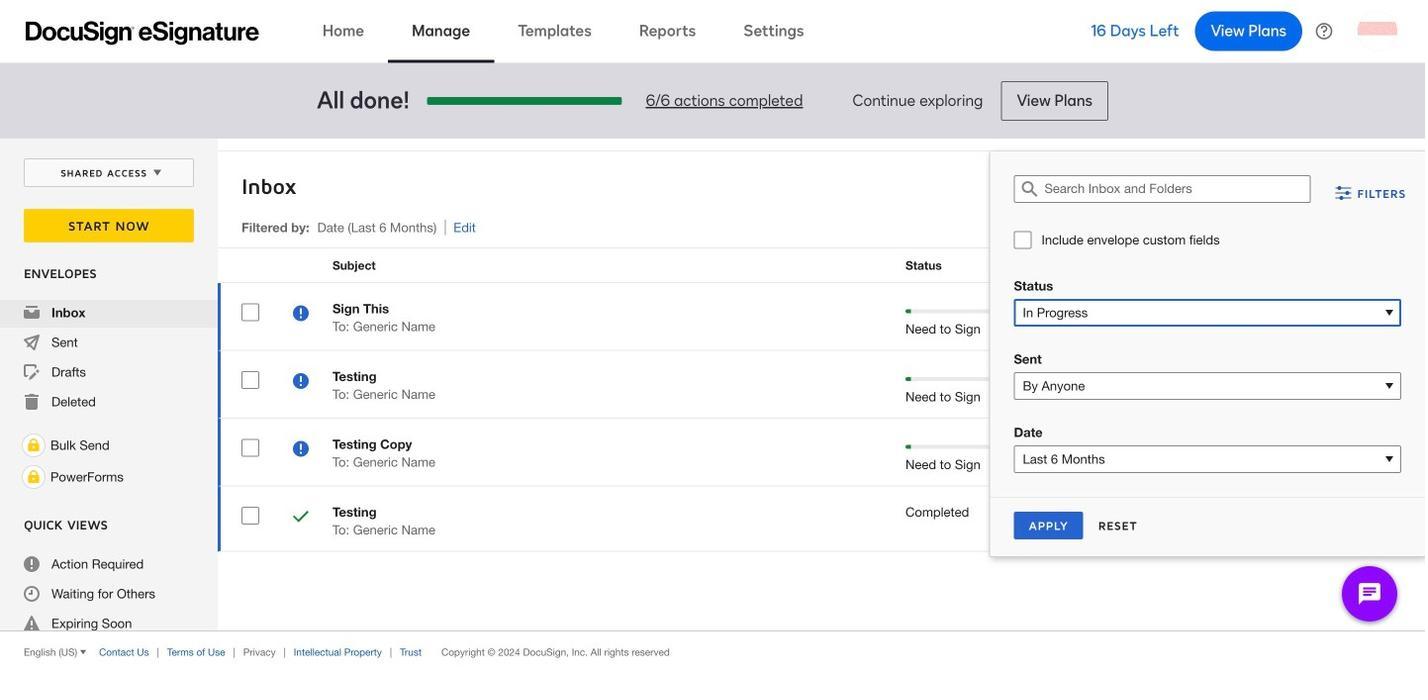 Task type: locate. For each thing, give the bounding box(es) containing it.
completed image
[[293, 509, 309, 528]]

need to sign image
[[293, 305, 309, 324], [293, 373, 309, 392]]

2 lock image from the top
[[22, 465, 46, 489]]

inbox image
[[24, 305, 40, 321]]

clock image
[[24, 586, 40, 602]]

0 vertical spatial need to sign image
[[293, 305, 309, 324]]

alert image
[[24, 616, 40, 632]]

trash image
[[24, 394, 40, 410]]

sent image
[[24, 335, 40, 351]]

0 vertical spatial lock image
[[22, 434, 46, 457]]

lock image
[[22, 434, 46, 457], [22, 465, 46, 489]]

1 vertical spatial lock image
[[22, 465, 46, 489]]

action required image
[[24, 557, 40, 572]]

1 need to sign image from the top
[[293, 305, 309, 324]]

Search Inbox and Folders text field
[[1045, 176, 1311, 202]]

draft image
[[24, 364, 40, 380]]

need to sign image
[[293, 441, 309, 460]]

1 vertical spatial need to sign image
[[293, 373, 309, 392]]

more info region
[[0, 631, 1426, 673]]



Task type: vqa. For each thing, say whether or not it's contained in the screenshot.
YOUR UPLOADED PROFILE IMAGE
yes



Task type: describe. For each thing, give the bounding box(es) containing it.
1 lock image from the top
[[22, 434, 46, 457]]

docusign esignature image
[[26, 21, 259, 45]]

2 need to sign image from the top
[[293, 373, 309, 392]]

your uploaded profile image image
[[1359, 11, 1398, 51]]

secondary navigation region
[[0, 139, 1426, 673]]



